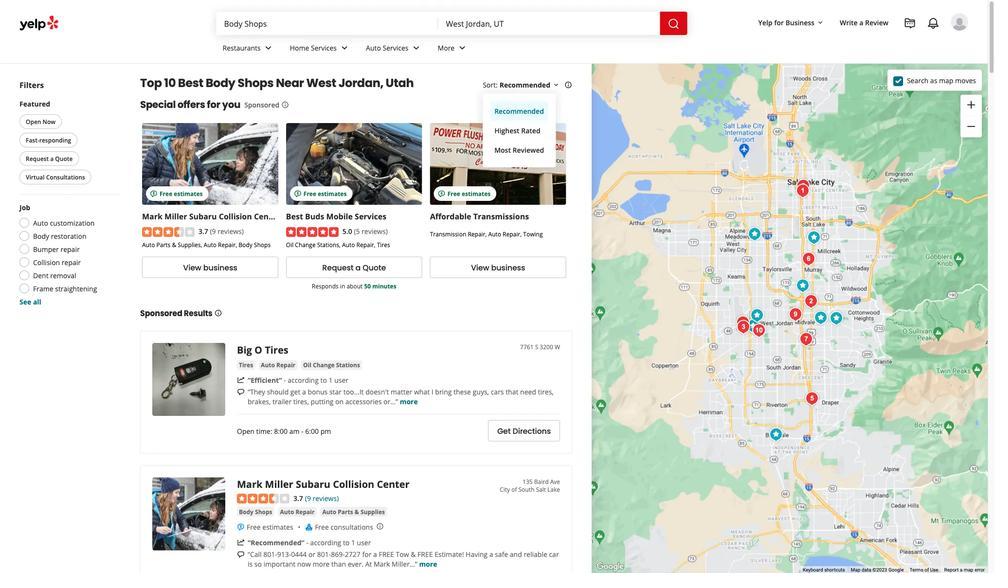 Task type: describe. For each thing, give the bounding box(es) containing it.
3.7 (9 reviews)
[[199, 227, 244, 236]]

south
[[519, 486, 535, 494]]

open now button
[[19, 114, 62, 129]]

w
[[555, 343, 560, 351]]

auto down transmissions
[[488, 230, 501, 238]]

important
[[264, 560, 296, 569]]

©2023
[[873, 567, 887, 573]]

quote for the bottom request a quote button
[[363, 262, 386, 273]]

consultations
[[46, 173, 85, 181]]

a up about
[[356, 262, 361, 273]]

0 vertical spatial shops
[[238, 75, 274, 91]]

16 trending v2 image
[[237, 377, 245, 384]]

auto repair for oil
[[261, 361, 295, 369]]

body up bumper
[[33, 231, 49, 241]]

24 chevron down v2 image for auto services
[[411, 42, 422, 54]]

schneider auto body image
[[793, 181, 813, 201]]

- for "recommended"
[[306, 538, 309, 547]]

estimate!
[[435, 550, 464, 559]]

auto repair button for auto
[[278, 507, 317, 517]]

data
[[862, 567, 872, 573]]

auto repair link for oil
[[259, 360, 297, 370]]

most reviewed
[[495, 145, 544, 155]]

1 free from the left
[[379, 550, 394, 559]]

transmission
[[430, 230, 466, 238]]

0 vertical spatial best
[[178, 75, 203, 91]]

16 speech v2 image for mark miller subaru collision center
[[237, 551, 245, 559]]

"efficient" - according to 1 user
[[248, 376, 349, 385]]

featured group
[[18, 99, 121, 186]]

16 free estimates v2 image
[[294, 190, 302, 198]]

map for error
[[964, 567, 974, 573]]

16 chevron down v2 image
[[552, 81, 560, 89]]

open for open now
[[26, 118, 41, 126]]

what
[[414, 387, 430, 397]]

2727
[[345, 550, 361, 559]]

salt
[[536, 486, 546, 494]]

3200
[[540, 343, 553, 351]]

repair, left towing
[[503, 230, 522, 238]]

according for "efficient"
[[288, 376, 319, 385]]

user for "recommended" - according to 1 user
[[357, 538, 371, 547]]

and
[[510, 550, 522, 559]]

2 view business link from the left
[[430, 257, 566, 278]]

free estimates for transmissions
[[448, 190, 491, 198]]

0 vertical spatial mark miller subaru collision center
[[142, 211, 280, 222]]

rated
[[521, 126, 541, 135]]

removal
[[50, 271, 76, 280]]

report a map error
[[945, 567, 985, 573]]

open now
[[26, 118, 56, 126]]

1 vertical spatial tires,
[[293, 397, 309, 406]]

to for "recommended" - according to 1 user
[[343, 538, 350, 547]]

west
[[306, 75, 336, 91]]

sponsored results
[[140, 308, 212, 319]]

zoom in image
[[966, 99, 977, 111]]

1 view from the left
[[183, 262, 201, 273]]

auto down (9 reviews)
[[322, 508, 336, 516]]

0 vertical spatial miller
[[165, 211, 187, 222]]

16 chevron down v2 image
[[817, 19, 824, 27]]

best buds mobile services
[[286, 211, 387, 222]]

cars
[[491, 387, 504, 397]]

a inside write a review link
[[860, 18, 864, 27]]

business
[[786, 18, 815, 27]]

higgins body and paint image
[[733, 313, 753, 333]]

16 speech v2 image for big o tires
[[237, 389, 245, 396]]

to for "efficient" - according to 1 user
[[321, 376, 327, 385]]

dent
[[33, 271, 48, 280]]

0 vertical spatial 3.7 star rating image
[[142, 227, 195, 237]]

sponsored for sponsored
[[244, 100, 279, 109]]

recommended for recommended dropdown button
[[500, 80, 550, 89]]

0 vertical spatial request a quote button
[[19, 151, 79, 166]]

user for "efficient" - according to 1 user
[[334, 376, 349, 385]]

home services
[[290, 43, 337, 52]]

2 view from the left
[[471, 262, 489, 273]]

city
[[500, 486, 510, 494]]

according for "recommended"
[[310, 538, 341, 547]]

for inside yelp for business button
[[774, 18, 784, 27]]

Find text field
[[224, 18, 431, 29]]

mark inside '"call 801-913-0444 or 801-869-2727 for a free tow & free estimate! having a safe and reliable car is so important now more than ever. at mark miller…"'
[[374, 560, 390, 569]]

estimates for miller
[[174, 190, 203, 198]]

valet auto body image
[[803, 389, 822, 409]]

top notch collision image
[[750, 321, 769, 340]]

yelp
[[759, 18, 773, 27]]

0 horizontal spatial for
[[207, 98, 220, 111]]

am
[[289, 427, 300, 436]]

1 horizontal spatial tires,
[[538, 387, 554, 397]]

repair, down 3.7 (9 reviews)
[[218, 241, 237, 249]]

1 vertical spatial collision
[[33, 258, 60, 267]]

body shops
[[239, 508, 272, 516]]

2 vertical spatial collision
[[333, 478, 374, 491]]

"call 801-913-0444 or 801-869-2727 for a free tow & free estimate! having a safe and reliable car is so important now more than ever. at mark miller…"
[[248, 550, 559, 569]]

on
[[335, 397, 344, 406]]

2 horizontal spatial tires
[[377, 241, 390, 249]]

jd body shop image
[[799, 249, 819, 269]]

chris body & paint image
[[802, 292, 821, 311]]

0 vertical spatial (9
[[210, 227, 216, 236]]

1 vertical spatial shops
[[254, 241, 271, 249]]

1 horizontal spatial tires
[[265, 343, 288, 356]]

"they
[[248, 387, 265, 397]]

135
[[523, 478, 533, 486]]

that
[[506, 387, 519, 397]]

1 vertical spatial -
[[301, 427, 304, 436]]

fast-responding
[[26, 136, 71, 144]]

or…"
[[384, 397, 398, 406]]

free for best
[[304, 190, 316, 198]]

16 info v2 image for top 10 best body shops near west jordan, utah
[[565, 81, 572, 89]]

enginuity automotive service image
[[793, 276, 813, 296]]

trailer
[[273, 397, 292, 406]]

repair for bumper repair
[[61, 245, 80, 254]]

1 vertical spatial of
[[925, 567, 929, 573]]

moves
[[955, 76, 976, 85]]

guys,
[[473, 387, 489, 397]]

1 vertical spatial best
[[286, 211, 303, 222]]

services up 5.0 (5 reviews)
[[355, 211, 387, 222]]

my brake guy image
[[767, 425, 786, 445]]

accessories
[[345, 397, 382, 406]]

most reviewed button
[[491, 140, 548, 160]]

auto repair for auto
[[280, 508, 315, 516]]

tires button
[[237, 360, 255, 370]]

restaurants
[[223, 43, 261, 52]]

auto parts & supplies
[[322, 508, 385, 516]]

transmission repair, auto repair, towing
[[430, 230, 543, 238]]

(9 reviews)
[[305, 494, 339, 503]]

sort:
[[483, 80, 498, 89]]

auto customization
[[33, 218, 95, 228]]

parts for supplies
[[338, 508, 353, 516]]

more link
[[430, 35, 476, 63]]

sponsored for sponsored results
[[140, 308, 182, 319]]

auto left supplies,
[[142, 241, 155, 249]]

1 horizontal spatial request
[[322, 262, 354, 273]]

auto down 3.7 (9 reviews)
[[204, 241, 217, 249]]

unique auto body - midvale image
[[786, 305, 806, 324]]

0 horizontal spatial mark
[[142, 211, 163, 222]]

repair for oil
[[276, 361, 295, 369]]

near
[[276, 75, 304, 91]]

bumper repair
[[33, 245, 80, 254]]

olivermec image
[[811, 308, 831, 328]]

home services link
[[282, 35, 358, 63]]

oil change stations
[[303, 361, 360, 369]]

is
[[248, 560, 253, 569]]

- for "efficient"
[[284, 376, 286, 385]]

body shops link
[[237, 507, 274, 517]]

reviewed
[[513, 145, 544, 155]]

quote for top request a quote button
[[55, 155, 73, 163]]

1 vertical spatial miller
[[265, 478, 293, 491]]

services for auto services
[[383, 43, 409, 52]]

free estimates link for subaru
[[142, 123, 278, 205]]

notifications image
[[928, 18, 939, 29]]

mobile
[[326, 211, 353, 222]]

bonus
[[308, 387, 328, 397]]

1 horizontal spatial collision
[[219, 211, 252, 222]]

special
[[140, 98, 176, 111]]

1 vertical spatial mark miller subaru collision center link
[[237, 478, 410, 491]]

affordable transmissions link
[[430, 211, 529, 222]]

1 horizontal spatial mark
[[237, 478, 263, 491]]

shops inside button
[[255, 508, 272, 516]]

collision repair
[[33, 258, 81, 267]]

big o tires link
[[237, 343, 288, 356]]

option group containing job
[[17, 202, 121, 307]]

& for supplies,
[[172, 241, 176, 249]]

a right 2727
[[373, 550, 377, 559]]

responds in about 50 minutes
[[312, 282, 397, 290]]

for inside '"call 801-913-0444 or 801-869-2727 for a free tow & free estimate! having a safe and reliable car is so important now more than ever. at mark miller…"'
[[362, 550, 372, 559]]

oil change stations button
[[301, 360, 362, 370]]

now
[[297, 560, 311, 569]]

user actions element
[[751, 12, 982, 72]]

auto up body restoration
[[33, 218, 48, 228]]

auto down 5.0
[[342, 241, 355, 249]]

auto inside business categories element
[[366, 43, 381, 52]]

24 chevron down v2 image for restaurants
[[263, 42, 274, 54]]

tires link
[[237, 360, 255, 370]]

towing
[[523, 230, 543, 238]]

repair for collision repair
[[62, 258, 81, 267]]

estimates for transmissions
[[462, 190, 491, 198]]

fast-responding button
[[19, 133, 78, 147]]

terry t. image
[[951, 13, 969, 31]]

repair, down affordable transmissions link
[[468, 230, 487, 238]]

affordable transmissions
[[430, 211, 529, 222]]

frame straightening
[[33, 284, 97, 293]]

dent removal
[[33, 271, 76, 280]]

tires inside 'button'
[[239, 361, 253, 369]]

1 801- from the left
[[263, 550, 277, 559]]

1 vertical spatial mark miller subaru collision center
[[237, 478, 410, 491]]

1 horizontal spatial subaru
[[296, 478, 330, 491]]

more inside '"call 801-913-0444 or 801-869-2727 for a free tow & free estimate! having a safe and reliable car is so important now more than ever. at mark miller…"'
[[313, 560, 330, 569]]

s
[[535, 343, 538, 351]]

highest rated
[[495, 126, 541, 135]]

free estimates for buds
[[304, 190, 347, 198]]

see all button
[[19, 297, 41, 306]]

(5
[[354, 227, 360, 236]]

request a quote for the bottom request a quote button
[[322, 262, 386, 273]]

directions
[[513, 426, 551, 437]]

oil for oil change stations, auto repair, tires
[[286, 241, 294, 249]]



Task type: vqa. For each thing, say whether or not it's contained in the screenshot.
leftmost HOT
no



Task type: locate. For each thing, give the bounding box(es) containing it.
a right get
[[302, 387, 306, 397]]

1 horizontal spatial request a quote
[[322, 262, 386, 273]]

body
[[206, 75, 235, 91], [33, 231, 49, 241], [239, 241, 252, 249], [239, 508, 254, 516]]

body up you
[[206, 75, 235, 91]]

2 horizontal spatial for
[[774, 18, 784, 27]]

more for tires
[[400, 397, 418, 406]]

get
[[291, 387, 300, 397]]

135 baird ave city of south salt lake
[[500, 478, 560, 494]]

None field
[[224, 18, 431, 29], [446, 18, 652, 29]]

services for home services
[[311, 43, 337, 52]]

parts up free consultations
[[338, 508, 353, 516]]

oil down the 5 star rating image
[[286, 241, 294, 249]]

tow
[[396, 550, 409, 559]]

1 vertical spatial 3.7 star rating image
[[237, 494, 290, 504]]

1 vertical spatial user
[[357, 538, 371, 547]]

of inside 135 baird ave city of south salt lake
[[512, 486, 517, 494]]

get
[[497, 426, 511, 437]]

0 vertical spatial map
[[939, 76, 954, 85]]

16 info v2 image down near
[[281, 101, 289, 109]]

tires,
[[538, 387, 554, 397], [293, 397, 309, 406]]

2 24 chevron down v2 image from the left
[[339, 42, 350, 54]]

view down transmission repair, auto repair, towing on the top of page
[[471, 262, 489, 273]]

- up or
[[306, 538, 309, 547]]

more link for big o tires
[[400, 397, 418, 406]]

miller
[[165, 211, 187, 222], [265, 478, 293, 491]]

- up should
[[284, 376, 286, 385]]

2 horizontal spatial 16 free estimates v2 image
[[438, 190, 446, 198]]

1 horizontal spatial 3.7 star rating image
[[237, 494, 290, 504]]

Near text field
[[446, 18, 652, 29]]

0 horizontal spatial business
[[203, 262, 237, 273]]

change left stations
[[313, 361, 335, 369]]

mark miller subaru collision center link
[[142, 211, 280, 222], [237, 478, 410, 491]]

restaurants link
[[215, 35, 282, 63]]

1 vertical spatial map
[[964, 567, 974, 573]]

none field find
[[224, 18, 431, 29]]

request up virtual
[[26, 155, 49, 163]]

according
[[288, 376, 319, 385], [310, 538, 341, 547]]

1 for "recommended" - according to 1 user
[[351, 538, 355, 547]]

o
[[255, 343, 262, 356]]

request a quote down fast-responding button
[[26, 155, 73, 163]]

0444
[[291, 550, 307, 559]]

big o tires image
[[748, 306, 767, 325]]

1 horizontal spatial -
[[301, 427, 304, 436]]

to up 2727
[[343, 538, 350, 547]]

change inside button
[[313, 361, 335, 369]]

request a quote inside featured group
[[26, 155, 73, 163]]

for up at
[[362, 550, 372, 559]]

auto repair button down 3.7 link
[[278, 507, 317, 517]]

according up get
[[288, 376, 319, 385]]

responds
[[312, 282, 339, 290]]

None search field
[[216, 12, 689, 35]]

1 24 chevron down v2 image from the left
[[411, 42, 422, 54]]

services up utah
[[383, 43, 409, 52]]

16 info v2 image for special offers for you
[[281, 101, 289, 109]]

"recommended" - according to 1 user
[[248, 538, 371, 547]]

2 horizontal spatial reviews)
[[362, 227, 388, 236]]

24 chevron down v2 image for more
[[457, 42, 468, 54]]

map
[[851, 567, 861, 573]]

auto repair button up "efficient"
[[259, 360, 297, 370]]

6:00
[[305, 427, 319, 436]]

free estimates for miller
[[160, 190, 203, 198]]

24 chevron down v2 image inside more link
[[457, 42, 468, 54]]

services right home
[[311, 43, 337, 52]]

& for supplies
[[355, 508, 359, 516]]

report
[[945, 567, 959, 573]]

auto repair link for auto
[[278, 507, 317, 517]]

open inside button
[[26, 118, 41, 126]]

3 free estimates link from the left
[[430, 123, 566, 205]]

0 vertical spatial oil
[[286, 241, 294, 249]]

request a quote button up responds in about 50 minutes
[[286, 257, 422, 278]]

search as map moves
[[907, 76, 976, 85]]

top
[[140, 75, 162, 91]]

reviews) for collision
[[218, 227, 244, 236]]

1 vertical spatial 16 speech v2 image
[[237, 551, 245, 559]]

view down supplies,
[[183, 262, 201, 273]]

16 free estimates v2 image for affordable
[[438, 190, 446, 198]]

24 chevron down v2 image
[[411, 42, 422, 54], [457, 42, 468, 54]]

0 horizontal spatial center
[[254, 211, 280, 222]]

map region
[[504, 0, 995, 573]]

free estimates link for mobile
[[286, 123, 422, 205]]

keyboard
[[803, 567, 823, 573]]

16 free estimates v2 image
[[150, 190, 158, 198], [438, 190, 446, 198], [237, 523, 245, 531]]

1 vertical spatial according
[[310, 538, 341, 547]]

view business
[[183, 262, 237, 273], [471, 262, 525, 273]]

1 horizontal spatial 801-
[[317, 550, 331, 559]]

to up the bonus
[[321, 376, 327, 385]]

repair up "efficient" - according to 1 user
[[276, 361, 295, 369]]

(9 up the auto parts & supplies, auto repair, body shops
[[210, 227, 216, 236]]

1 vertical spatial for
[[207, 98, 220, 111]]

16 info v2 image
[[214, 309, 222, 317]]

0 vertical spatial -
[[284, 376, 286, 385]]

1 horizontal spatial map
[[964, 567, 974, 573]]

offers
[[178, 98, 205, 111]]

a inside ""they should get a bonus star too...it doesn't matter what i bring these guys, cars that need tires, brakes, trailer tires, putting on accessories or…""
[[302, 387, 306, 397]]

projects image
[[904, 18, 916, 29]]

801- down "recommended"
[[263, 550, 277, 559]]

& left the supplies
[[355, 508, 359, 516]]

3.7 up the auto parts & supplies, auto repair, body shops
[[199, 227, 208, 236]]

more
[[400, 397, 418, 406], [313, 560, 330, 569], [419, 560, 437, 569]]

mark miller subaru collision center image
[[805, 228, 824, 247]]

oil change stations link
[[301, 360, 362, 370]]

& left supplies,
[[172, 241, 176, 249]]

3.7 star rating image
[[142, 227, 195, 237], [237, 494, 290, 504]]

1 vertical spatial request a quote button
[[286, 257, 422, 278]]

& right tow
[[411, 550, 416, 559]]

1 horizontal spatial center
[[377, 478, 410, 491]]

carbmaster image
[[744, 317, 763, 336]]

1 vertical spatial request a quote
[[322, 262, 386, 273]]

auto repair link up "efficient"
[[259, 360, 297, 370]]

1 horizontal spatial (9
[[305, 494, 311, 503]]

for right the "yelp"
[[774, 18, 784, 27]]

0 vertical spatial recommended
[[500, 80, 550, 89]]

map for moves
[[939, 76, 954, 85]]

1 vertical spatial auto repair
[[280, 508, 315, 516]]

free for mark
[[160, 190, 172, 198]]

ave
[[550, 478, 560, 486]]

straightening
[[55, 284, 97, 293]]

1 vertical spatial more link
[[419, 560, 437, 569]]

1 horizontal spatial 24 chevron down v2 image
[[339, 42, 350, 54]]

1 view business from the left
[[183, 262, 237, 273]]

user up 2727
[[357, 538, 371, 547]]

most
[[495, 145, 511, 155]]

time:
[[256, 427, 272, 436]]

view business link down transmission repair, auto repair, towing on the top of page
[[430, 257, 566, 278]]

0 vertical spatial collision
[[219, 211, 252, 222]]

these
[[454, 387, 471, 397]]

7761
[[520, 343, 534, 351]]

collision down bumper
[[33, 258, 60, 267]]

business
[[203, 262, 237, 273], [491, 262, 525, 273]]

auto repair link down 3.7 link
[[278, 507, 317, 517]]

1 free estimates link from the left
[[142, 123, 278, 205]]

reviews) for services
[[362, 227, 388, 236]]

1 vertical spatial 16 info v2 image
[[281, 101, 289, 109]]

& inside button
[[355, 508, 359, 516]]

24 chevron down v2 image inside auto services link
[[411, 42, 422, 54]]

shortcuts
[[825, 567, 845, 573]]

reviews) right (5
[[362, 227, 388, 236]]

repair
[[276, 361, 295, 369], [296, 508, 315, 516]]

recommended up the highest rated button
[[495, 106, 544, 116]]

0 horizontal spatial 3.7
[[199, 227, 208, 236]]

best buds mobile services image
[[827, 309, 846, 328]]

2 801- from the left
[[317, 550, 331, 559]]

1 vertical spatial sponsored
[[140, 308, 182, 319]]

doesn't
[[366, 387, 389, 397]]

auto repair button for oil
[[259, 360, 297, 370]]

sponsored left results
[[140, 308, 182, 319]]

safe
[[495, 550, 508, 559]]

0 horizontal spatial sponsored
[[140, 308, 182, 319]]

baird
[[534, 478, 549, 486]]

0 horizontal spatial map
[[939, 76, 954, 85]]

a left safe
[[489, 550, 493, 559]]

of right the city
[[512, 486, 517, 494]]

0 horizontal spatial (9
[[210, 227, 216, 236]]

"recommended"
[[248, 538, 305, 547]]

brakes,
[[248, 397, 271, 406]]

auto repair
[[261, 361, 295, 369], [280, 508, 315, 516]]

request up in
[[322, 262, 354, 273]]

map right as
[[939, 76, 954, 85]]

0 vertical spatial user
[[334, 376, 349, 385]]

1
[[329, 376, 333, 385], [351, 538, 355, 547]]

recommended button
[[500, 80, 560, 89]]

mark miller subaru collision center up (9 reviews) link
[[237, 478, 410, 491]]

auto up jordan,
[[366, 43, 381, 52]]

center left buds
[[254, 211, 280, 222]]

change
[[295, 241, 316, 249], [313, 361, 335, 369]]

search image
[[668, 18, 680, 30]]

24 chevron down v2 image
[[263, 42, 274, 54], [339, 42, 350, 54]]

0 horizontal spatial best
[[178, 75, 203, 91]]

map
[[939, 76, 954, 85], [964, 567, 974, 573]]

best left buds
[[286, 211, 303, 222]]

recommended up recommended button
[[500, 80, 550, 89]]

1 horizontal spatial free estimates link
[[286, 123, 422, 205]]

& inside '"call 801-913-0444 or 801-869-2727 for a free tow & free estimate! having a safe and reliable car is so important now more than ever. at mark miller…"'
[[411, 550, 416, 559]]

recommended inside button
[[495, 106, 544, 116]]

write
[[840, 18, 858, 27]]

1 none field from the left
[[224, 18, 431, 29]]

1 horizontal spatial user
[[357, 538, 371, 547]]

than
[[332, 560, 346, 569]]

1 up star
[[329, 376, 333, 385]]

search
[[907, 76, 929, 85]]

0 vertical spatial mark
[[142, 211, 163, 222]]

error
[[975, 567, 985, 573]]

google image
[[594, 561, 626, 573]]

0 horizontal spatial 16 free estimates v2 image
[[150, 190, 158, 198]]

none field near
[[446, 18, 652, 29]]

restoration
[[51, 231, 86, 241]]

1 horizontal spatial sponsored
[[244, 100, 279, 109]]

miller…"
[[392, 560, 417, 569]]

3.7 link
[[293, 493, 303, 503]]

0 vertical spatial subaru
[[189, 211, 217, 222]]

open left the time:
[[237, 427, 255, 436]]

map left error
[[964, 567, 974, 573]]

16 trending v2 image
[[237, 539, 245, 547]]

16 speech v2 image down 16 trending v2 image
[[237, 389, 245, 396]]

0 vertical spatial to
[[321, 376, 327, 385]]

get directions link
[[488, 420, 560, 442]]

collision
[[219, 211, 252, 222], [33, 258, 60, 267], [333, 478, 374, 491]]

tires right the o
[[265, 343, 288, 356]]

1 24 chevron down v2 image from the left
[[263, 42, 274, 54]]

view business down transmission repair, auto repair, towing on the top of page
[[471, 262, 525, 273]]

auto down 3.7 link
[[280, 508, 294, 516]]

2 horizontal spatial free estimates link
[[430, 123, 566, 205]]

more
[[438, 43, 455, 52]]

zoom out image
[[966, 121, 977, 132]]

16 speech v2 image down 16 trending v2 icon at the bottom left
[[237, 551, 245, 559]]

view business link down the auto parts & supplies, auto repair, body shops
[[142, 257, 278, 278]]

0 vertical spatial center
[[254, 211, 280, 222]]

auto up "efficient"
[[261, 361, 275, 369]]

yelp for business button
[[755, 14, 828, 31]]

results
[[184, 308, 212, 319]]

tires down big
[[239, 361, 253, 369]]

1 business from the left
[[203, 262, 237, 273]]

"they should get a bonus star too...it doesn't matter what i bring these guys, cars that need tires, brakes, trailer tires, putting on accessories or…"
[[248, 387, 554, 406]]

parts inside button
[[338, 508, 353, 516]]

1 16 speech v2 image from the top
[[237, 389, 245, 396]]

quote inside featured group
[[55, 155, 73, 163]]

virtual
[[26, 173, 45, 181]]

free right tow
[[418, 550, 433, 559]]

a right report
[[960, 567, 963, 573]]

0 vertical spatial 3.7
[[199, 227, 208, 236]]

3.7 star rating image up body shops
[[237, 494, 290, 504]]

quote up 50
[[363, 262, 386, 273]]

affordable transmissions image
[[745, 225, 765, 244]]

oil for oil change stations
[[303, 361, 311, 369]]

recommended
[[500, 80, 550, 89], [495, 106, 544, 116]]

1 horizontal spatial business
[[491, 262, 525, 273]]

1 vertical spatial (9
[[305, 494, 311, 503]]

&
[[172, 241, 176, 249], [355, 508, 359, 516], [411, 550, 416, 559]]

0 vertical spatial sponsored
[[244, 100, 279, 109]]

center
[[254, 211, 280, 222], [377, 478, 410, 491]]

group
[[961, 95, 982, 137]]

center up the supplies
[[377, 478, 410, 491]]

matter
[[391, 387, 412, 397]]

1 horizontal spatial 3.7
[[293, 494, 303, 503]]

gerardo's auto body & paint image
[[734, 318, 753, 337]]

to
[[321, 376, 327, 385], [343, 538, 350, 547]]

1 horizontal spatial view
[[471, 262, 489, 273]]

1 horizontal spatial best
[[286, 211, 303, 222]]

mark miller subaru collision center link up (9 reviews) link
[[237, 478, 410, 491]]

16 info v2 image
[[565, 81, 572, 89], [281, 101, 289, 109]]

jordan,
[[339, 75, 384, 91]]

change for stations
[[313, 361, 335, 369]]

0 vertical spatial request a quote
[[26, 155, 73, 163]]

transmissions
[[473, 211, 529, 222]]

24 chevron down v2 image for home services
[[339, 42, 350, 54]]

- right am
[[301, 427, 304, 436]]

more for subaru
[[419, 560, 437, 569]]

reviews) inside (9 reviews) link
[[313, 494, 339, 503]]

24 chevron down v2 image right restaurants
[[263, 42, 274, 54]]

review
[[865, 18, 889, 27]]

1 horizontal spatial miller
[[265, 478, 293, 491]]

0 vertical spatial according
[[288, 376, 319, 385]]

write a review
[[840, 18, 889, 27]]

0 vertical spatial auto repair button
[[259, 360, 297, 370]]

change for stations,
[[295, 241, 316, 249]]

2 view business from the left
[[471, 262, 525, 273]]

0 horizontal spatial more link
[[400, 397, 418, 406]]

5 star rating image
[[286, 227, 339, 237]]

body down 3.7 (9 reviews)
[[239, 241, 252, 249]]

0 horizontal spatial 24 chevron down v2 image
[[263, 42, 274, 54]]

0 horizontal spatial 1
[[329, 376, 333, 385]]

parts for supplies,
[[157, 241, 171, 249]]

0 vertical spatial 16 speech v2 image
[[237, 389, 245, 396]]

1 horizontal spatial request a quote button
[[286, 257, 422, 278]]

1 vertical spatial repair
[[296, 508, 315, 516]]

16 speech v2 image
[[237, 389, 245, 396], [237, 551, 245, 559]]

1 up 2727
[[351, 538, 355, 547]]

0 horizontal spatial 24 chevron down v2 image
[[411, 42, 422, 54]]

best buds mobile services link
[[286, 211, 387, 222]]

2 free estimates link from the left
[[286, 123, 422, 205]]

1 horizontal spatial open
[[237, 427, 255, 436]]

request a quote up responds in about 50 minutes
[[322, 262, 386, 273]]

ever.
[[348, 560, 363, 569]]

1 view business link from the left
[[142, 257, 278, 278]]

a.u.t.o. collision image
[[797, 330, 816, 349]]

24 chevron down v2 image inside restaurants link
[[263, 42, 274, 54]]

3.7 left (9 reviews)
[[293, 494, 303, 503]]

2 business from the left
[[491, 262, 525, 273]]

1 horizontal spatial quote
[[363, 262, 386, 273]]

16 info v2 image right 16 chevron down v2 icon
[[565, 81, 572, 89]]

business down transmission repair, auto repair, towing on the top of page
[[491, 262, 525, 273]]

wasatch body shop image
[[794, 176, 813, 196]]

estimates for buds
[[318, 190, 347, 198]]

1 horizontal spatial none field
[[446, 18, 652, 29]]

option group
[[17, 202, 121, 307]]

0 vertical spatial for
[[774, 18, 784, 27]]

3.7 for 3.7 (9 reviews)
[[199, 227, 208, 236]]

0 vertical spatial mark miller subaru collision center link
[[142, 211, 280, 222]]

0 vertical spatial tires,
[[538, 387, 554, 397]]

request a quote button down fast-responding button
[[19, 151, 79, 166]]

0 vertical spatial 1
[[329, 376, 333, 385]]

2 none field from the left
[[446, 18, 652, 29]]

24 chevron down v2 image right more
[[457, 42, 468, 54]]

more link for mark miller subaru collision center
[[419, 560, 437, 569]]

miller up body shops
[[265, 478, 293, 491]]

mark miller subaru collision center up 3.7 (9 reviews)
[[142, 211, 280, 222]]

2 vertical spatial &
[[411, 550, 416, 559]]

body inside button
[[239, 508, 254, 516]]

oil inside button
[[303, 361, 311, 369]]

info icon image
[[376, 523, 384, 531], [376, 523, 384, 531]]

request inside featured group
[[26, 155, 49, 163]]

open for open time: 8:00 am - 6:00 pm
[[237, 427, 255, 436]]

0 vertical spatial open
[[26, 118, 41, 126]]

reviews) right 3.7 link
[[313, 494, 339, 503]]

0 horizontal spatial more
[[313, 560, 330, 569]]

request a quote for top request a quote button
[[26, 155, 73, 163]]

collision up auto parts & supplies
[[333, 478, 374, 491]]

recommended button
[[491, 101, 548, 121]]

0 horizontal spatial oil
[[286, 241, 294, 249]]

of left use
[[925, 567, 929, 573]]

see
[[19, 297, 31, 306]]

913-
[[277, 550, 291, 559]]

2 16 speech v2 image from the top
[[237, 551, 245, 559]]

1 vertical spatial quote
[[363, 262, 386, 273]]

user up star
[[334, 376, 349, 385]]

business down the auto parts & supplies, auto repair, body shops
[[203, 262, 237, 273]]

according up 869-
[[310, 538, 341, 547]]

free consultations
[[315, 523, 373, 532]]

16 free estimates v2 image for mark
[[150, 190, 158, 198]]

tires
[[377, 241, 390, 249], [265, 343, 288, 356], [239, 361, 253, 369]]

1 horizontal spatial 16 free estimates v2 image
[[237, 523, 245, 531]]

more down or
[[313, 560, 330, 569]]

0 horizontal spatial view business
[[183, 262, 237, 273]]

collision up 3.7 (9 reviews)
[[219, 211, 252, 222]]

24 chevron down v2 image inside home services link
[[339, 42, 350, 54]]

1 horizontal spatial 24 chevron down v2 image
[[457, 42, 468, 54]]

free for affordable
[[448, 190, 460, 198]]

2 horizontal spatial collision
[[333, 478, 374, 491]]

2 free from the left
[[418, 550, 433, 559]]

more down the estimate!
[[419, 560, 437, 569]]

1 vertical spatial auto repair link
[[278, 507, 317, 517]]

map data ©2023 google
[[851, 567, 904, 573]]

need
[[520, 387, 536, 397]]

a inside featured group
[[50, 155, 54, 163]]

repair, down 5.0 (5 reviews)
[[357, 241, 376, 249]]

auto repair up "efficient"
[[261, 361, 295, 369]]

0 horizontal spatial collision
[[33, 258, 60, 267]]

3.7 star rating image up supplies,
[[142, 227, 195, 237]]

business categories element
[[215, 35, 969, 63]]

0 horizontal spatial 801-
[[263, 550, 277, 559]]

16 free consultation v2 image
[[305, 523, 313, 531]]

pm
[[321, 427, 331, 436]]

3.7
[[199, 227, 208, 236], [293, 494, 303, 503]]

0 horizontal spatial tires,
[[293, 397, 309, 406]]

801- right or
[[317, 550, 331, 559]]

free left tow
[[379, 550, 394, 559]]

big o tires
[[237, 343, 288, 356]]

supplies,
[[178, 241, 202, 249]]

1 for "efficient" - according to 1 user
[[329, 376, 333, 385]]

0 horizontal spatial subaru
[[189, 211, 217, 222]]

more down matter
[[400, 397, 418, 406]]

0 horizontal spatial quote
[[55, 155, 73, 163]]

1 vertical spatial &
[[355, 508, 359, 516]]

repair for auto
[[296, 508, 315, 516]]

3.7 for 3.7
[[293, 494, 303, 503]]

2 24 chevron down v2 image from the left
[[457, 42, 468, 54]]

repair down restoration
[[61, 245, 80, 254]]

recommended for recommended button
[[495, 106, 544, 116]]



